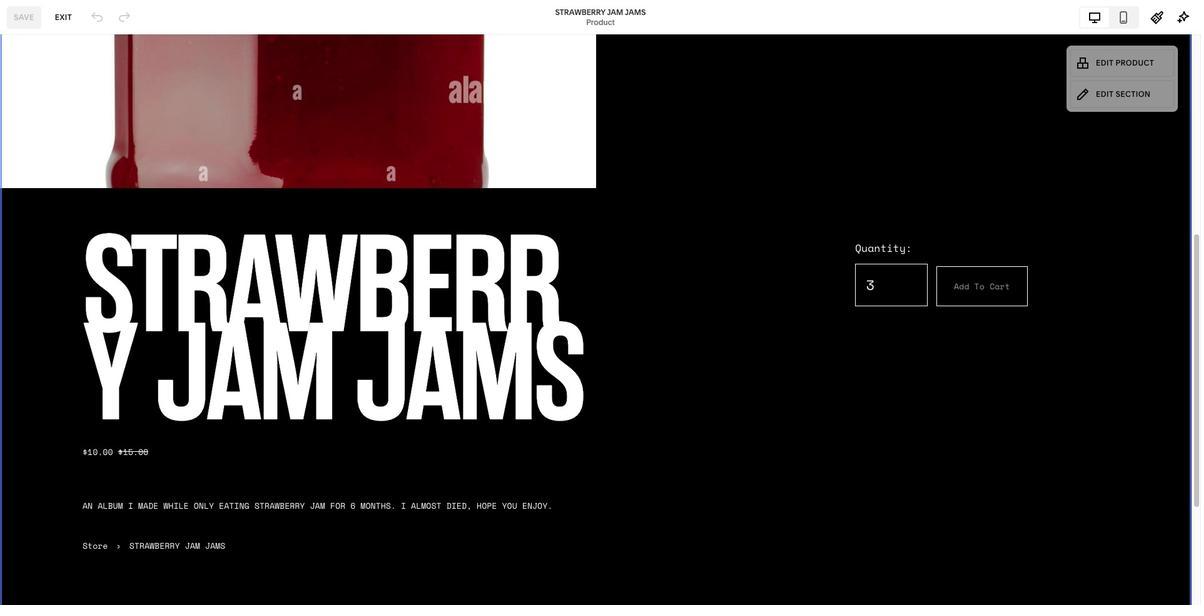 Task type: describe. For each thing, give the bounding box(es) containing it.
store.
[[99, 173, 122, 185]]

continue store setup
[[35, 141, 135, 154]]

that
[[56, 160, 72, 171]]

store
[[81, 141, 106, 154]]

jams for strawberry jam jams
[[163, 246, 187, 257]]

shirt
[[90, 295, 109, 307]]

product for edit product
[[1116, 58, 1155, 68]]

Search items… text field
[[41, 85, 224, 112]]

edit section button
[[1071, 81, 1175, 109]]

strawberry jam jams product
[[556, 7, 646, 27]]

add product
[[41, 347, 101, 357]]

strawberry for strawberry jam jams
[[83, 246, 141, 257]]

$77.77
[[83, 308, 103, 317]]

setup
[[108, 141, 135, 154]]

your
[[78, 173, 97, 185]]

t-shirt $77.77
[[83, 295, 109, 317]]

strawberry jam jams
[[83, 246, 187, 257]]

added
[[103, 160, 130, 171]]

t-
[[83, 295, 90, 307]]

product inside strawberry jam jams product
[[587, 17, 615, 27]]

product for add product
[[61, 347, 101, 357]]



Task type: locate. For each thing, give the bounding box(es) containing it.
tab list
[[1081, 7, 1139, 27]]

edit
[[1097, 58, 1114, 68], [1097, 90, 1114, 99]]

0 horizontal spatial product
[[61, 347, 101, 357]]

row group containing strawberry jam jams
[[0, 244, 248, 369]]

strawberry
[[556, 7, 606, 17], [83, 246, 141, 257]]

2 edit from the top
[[1097, 90, 1114, 99]]

product inside 'button'
[[61, 347, 101, 357]]

0 vertical spatial product
[[587, 17, 615, 27]]

jams inside row group
[[163, 246, 187, 257]]

jams inside strawberry jam jams product
[[625, 7, 646, 17]]

product inside button
[[1116, 58, 1155, 68]]

0 vertical spatial jams
[[625, 7, 646, 17]]

1 vertical spatial strawberry
[[83, 246, 141, 257]]

strawberry inside strawberry jam jams product
[[556, 7, 606, 17]]

1 horizontal spatial jams
[[625, 7, 646, 17]]

1 vertical spatial product
[[1116, 58, 1155, 68]]

section
[[1116, 90, 1151, 99]]

you've
[[74, 160, 101, 171]]

1 vertical spatial jam
[[143, 246, 162, 257]]

2 vertical spatial product
[[61, 347, 101, 357]]

edit inside 'button'
[[1097, 90, 1114, 99]]

edit product
[[1097, 58, 1155, 68]]

edit inside button
[[1097, 58, 1114, 68]]

now that you've added products, finish setting up your store.
[[35, 160, 196, 185]]

add
[[41, 347, 59, 357]]

edit section
[[1097, 90, 1151, 99]]

jam inside strawberry jam jams product
[[607, 7, 624, 17]]

continue
[[35, 141, 79, 154]]

1 horizontal spatial product
[[587, 17, 615, 27]]

edit for edit section
[[1097, 90, 1114, 99]]

1 edit from the top
[[1097, 58, 1114, 68]]

add product button
[[14, 341, 111, 364]]

save button
[[7, 6, 41, 28]]

edit left section
[[1097, 90, 1114, 99]]

up
[[66, 173, 76, 185]]

product
[[587, 17, 615, 27], [1116, 58, 1155, 68], [61, 347, 101, 357]]

0 vertical spatial edit
[[1097, 58, 1114, 68]]

strawberry for strawberry jam jams product
[[556, 7, 606, 17]]

1 horizontal spatial strawberry
[[556, 7, 606, 17]]

finish
[[174, 160, 196, 171]]

setting
[[35, 173, 64, 185]]

save
[[14, 12, 34, 22]]

0 horizontal spatial jam
[[143, 246, 162, 257]]

now
[[35, 160, 54, 171]]

0 horizontal spatial strawberry
[[83, 246, 141, 257]]

jam
[[607, 7, 624, 17], [143, 246, 162, 257]]

exit button
[[48, 6, 79, 28]]

0 horizontal spatial jams
[[163, 246, 187, 257]]

jams
[[625, 7, 646, 17], [163, 246, 187, 257]]

2 horizontal spatial product
[[1116, 58, 1155, 68]]

row group
[[0, 244, 248, 369]]

0 vertical spatial jam
[[607, 7, 624, 17]]

jam inside row group
[[143, 246, 162, 257]]

pages button
[[0, 14, 64, 41]]

$10 $15
[[83, 266, 108, 275]]

edit for edit product
[[1097, 58, 1114, 68]]

1 horizontal spatial jam
[[607, 7, 624, 17]]

pages
[[24, 23, 50, 32]]

edit up edit section 'button'
[[1097, 58, 1114, 68]]

1 vertical spatial jams
[[163, 246, 187, 257]]

products,
[[132, 160, 172, 171]]

edit product button
[[1071, 50, 1175, 77]]

jam for strawberry jam jams
[[143, 246, 162, 257]]

jam for strawberry jam jams product
[[607, 7, 624, 17]]

exit
[[55, 12, 72, 22]]

strawberry inside row group
[[83, 246, 141, 257]]

jams for strawberry jam jams product
[[625, 7, 646, 17]]

0 vertical spatial strawberry
[[556, 7, 606, 17]]

1 vertical spatial edit
[[1097, 90, 1114, 99]]

$15
[[96, 266, 108, 275]]

$10
[[83, 266, 95, 275]]



Task type: vqa. For each thing, say whether or not it's contained in the screenshot.
the jam corresponding to STRAWBERRY JAM JAMS
yes



